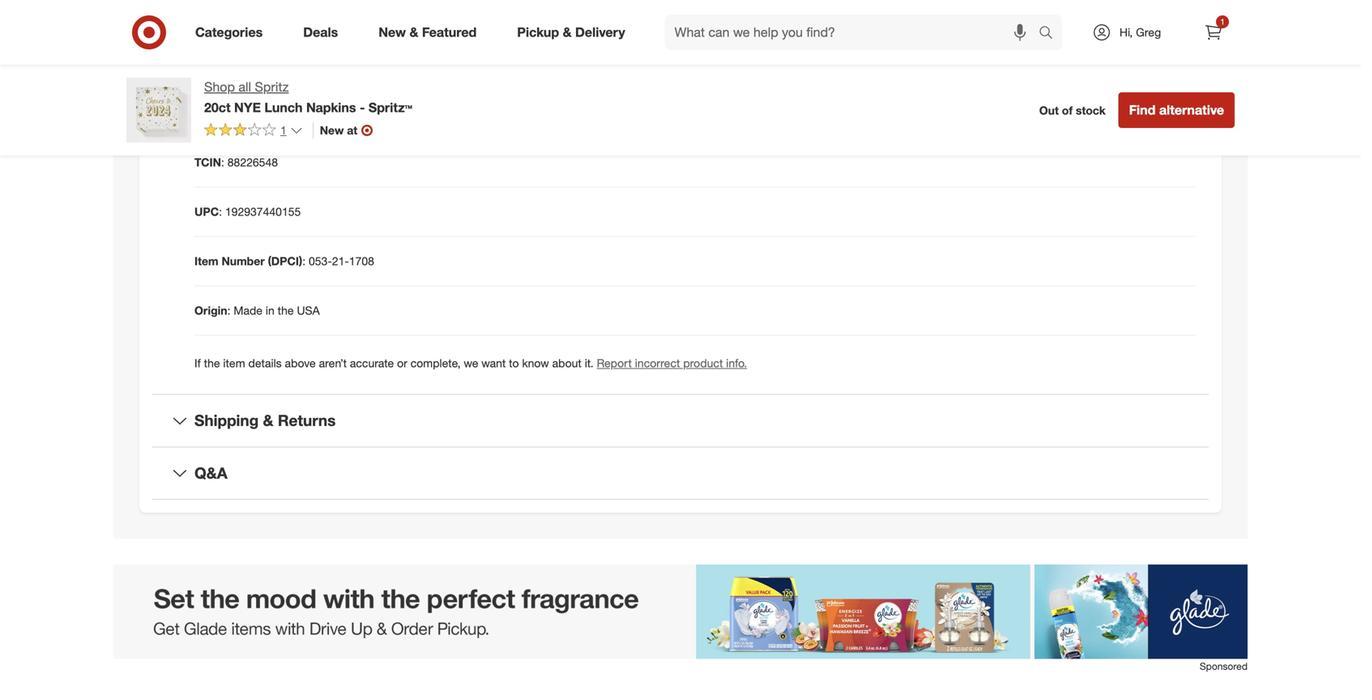Task type: locate. For each thing, give the bounding box(es) containing it.
find
[[1129, 102, 1156, 118]]

1 vertical spatial lunch
[[264, 100, 303, 115]]

the right if
[[204, 356, 220, 370]]

& for new
[[410, 24, 418, 40]]

1 vertical spatial 1
[[280, 123, 287, 137]]

hi, greg
[[1120, 25, 1161, 39]]

0 vertical spatial new
[[379, 24, 406, 40]]

1 horizontal spatial new
[[379, 24, 406, 40]]

pickup & delivery link
[[503, 15, 646, 50]]

categories link
[[182, 15, 283, 50]]

0 horizontal spatial new
[[320, 123, 344, 137]]

1 horizontal spatial 1 link
[[1196, 15, 1232, 50]]

1 horizontal spatial napkin
[[302, 56, 337, 70]]

053-
[[309, 254, 332, 268]]

napkin down 'deals'
[[302, 56, 337, 70]]

0 vertical spatial the
[[278, 303, 294, 318]]

1 link
[[1196, 15, 1232, 50], [204, 122, 303, 141]]

1 down "shop all spritz 20ct nye lunch napkins - spritz™"
[[280, 123, 287, 137]]

spritz™
[[369, 100, 412, 115]]

napkin
[[194, 56, 232, 70], [302, 56, 337, 70]]

paper
[[245, 106, 275, 120]]

stock
[[1076, 103, 1106, 117]]

:
[[221, 155, 224, 169], [219, 205, 222, 219], [302, 254, 306, 268], [227, 303, 230, 318]]

1 link right greg
[[1196, 15, 1232, 50]]

the right in
[[278, 303, 294, 318]]

new left at
[[320, 123, 344, 137]]

1 vertical spatial new
[[320, 123, 344, 137]]

want
[[482, 356, 506, 370]]

at
[[347, 123, 358, 137]]

search button
[[1032, 15, 1070, 53]]

above
[[285, 356, 316, 370]]

lunch up spritz
[[267, 56, 299, 70]]

napkin style: lunch napkin
[[194, 56, 337, 70]]

napkins
[[306, 100, 356, 115]]

deals link
[[289, 15, 358, 50]]

number
[[222, 254, 265, 268]]

88226548
[[228, 155, 278, 169]]

1 napkin from the left
[[194, 56, 232, 70]]

all
[[239, 79, 251, 95]]

1 right greg
[[1220, 17, 1225, 27]]

1 link down paper
[[204, 122, 303, 141]]

item
[[223, 356, 245, 370]]

21-
[[332, 254, 349, 268]]

1
[[1220, 17, 1225, 27], [280, 123, 287, 137]]

origin : made in the usa
[[194, 303, 320, 318]]

1 vertical spatial 1 link
[[204, 122, 303, 141]]

0 horizontal spatial 1
[[280, 123, 287, 137]]

deals
[[303, 24, 338, 40]]

accurate
[[350, 356, 394, 370]]

we
[[464, 356, 478, 370]]

: left 88226548
[[221, 155, 224, 169]]

lunch down spritz
[[264, 100, 303, 115]]

: left 192937440155
[[219, 205, 222, 219]]

0 horizontal spatial &
[[263, 411, 274, 430]]

lunch
[[267, 56, 299, 70], [264, 100, 303, 115]]

new at
[[320, 123, 358, 137]]

style:
[[235, 56, 264, 70]]

new
[[379, 24, 406, 40], [320, 123, 344, 137]]

new for new & featured
[[379, 24, 406, 40]]

0 horizontal spatial napkin
[[194, 56, 232, 70]]

& right pickup on the top
[[563, 24, 572, 40]]

image of 20ct nye lunch napkins - spritz™ image
[[126, 78, 191, 143]]

&
[[410, 24, 418, 40], [563, 24, 572, 40], [263, 411, 274, 430]]

1 horizontal spatial the
[[278, 303, 294, 318]]

pickup & delivery
[[517, 24, 625, 40]]

& left returns
[[263, 411, 274, 430]]

find alternative button
[[1119, 92, 1235, 128]]

new left featured
[[379, 24, 406, 40]]

q&a
[[194, 464, 228, 482]]

0 horizontal spatial the
[[204, 356, 220, 370]]

search
[[1032, 26, 1070, 42]]

napkin up the shop
[[194, 56, 232, 70]]

to
[[509, 356, 519, 370]]

if
[[194, 356, 201, 370]]

1 horizontal spatial 1
[[1220, 17, 1225, 27]]

categories
[[195, 24, 263, 40]]

upc : 192937440155
[[194, 205, 301, 219]]

complete,
[[411, 356, 461, 370]]

0 horizontal spatial 1 link
[[204, 122, 303, 141]]

hi,
[[1120, 25, 1133, 39]]

(dpci)
[[268, 254, 302, 268]]

0 vertical spatial 1
[[1220, 17, 1225, 27]]

made
[[234, 303, 263, 318]]

report incorrect product info. button
[[597, 355, 747, 371]]

: left "made"
[[227, 303, 230, 318]]

shipping
[[194, 411, 259, 430]]

aren't
[[319, 356, 347, 370]]

lunch inside "shop all spritz 20ct nye lunch napkins - spritz™"
[[264, 100, 303, 115]]

out
[[1039, 103, 1059, 117]]

item
[[194, 254, 218, 268]]

know
[[522, 356, 549, 370]]

featured
[[422, 24, 477, 40]]

& inside dropdown button
[[263, 411, 274, 430]]

sponsored
[[1200, 660, 1248, 673]]

tcin : 88226548
[[194, 155, 278, 169]]

the
[[278, 303, 294, 318], [204, 356, 220, 370]]

new & featured
[[379, 24, 477, 40]]

tcin
[[194, 155, 221, 169]]

2 horizontal spatial &
[[563, 24, 572, 40]]

new for new at
[[320, 123, 344, 137]]

2 napkin from the left
[[302, 56, 337, 70]]

origin
[[194, 303, 227, 318]]

1 horizontal spatial &
[[410, 24, 418, 40]]

& left featured
[[410, 24, 418, 40]]



Task type: vqa. For each thing, say whether or not it's contained in the screenshot.


Task type: describe. For each thing, give the bounding box(es) containing it.
item number (dpci) : 053-21-1708
[[194, 254, 374, 268]]

: left 053-
[[302, 254, 306, 268]]

details
[[248, 356, 282, 370]]

192937440155
[[225, 205, 301, 219]]

: for 88226548
[[221, 155, 224, 169]]

& for shipping
[[263, 411, 274, 430]]

incorrect
[[635, 356, 680, 370]]

returns
[[278, 411, 336, 430]]

alternative
[[1159, 102, 1224, 118]]

delivery
[[575, 24, 625, 40]]

shop all spritz 20ct nye lunch napkins - spritz™
[[204, 79, 412, 115]]

0 vertical spatial lunch
[[267, 56, 299, 70]]

out of stock
[[1039, 103, 1106, 117]]

& for pickup
[[563, 24, 572, 40]]

20ct
[[204, 100, 231, 115]]

about
[[552, 356, 582, 370]]

shop
[[204, 79, 235, 95]]

upc
[[194, 205, 219, 219]]

sponsored region
[[113, 565, 1248, 686]]

material: paper
[[194, 106, 275, 120]]

in
[[266, 303, 275, 318]]

of
[[1062, 103, 1073, 117]]

info.
[[726, 356, 747, 370]]

spritz
[[255, 79, 289, 95]]

it.
[[585, 356, 594, 370]]

1708
[[349, 254, 374, 268]]

new & featured link
[[365, 15, 497, 50]]

usa
[[297, 303, 320, 318]]

report
[[597, 356, 632, 370]]

greg
[[1136, 25, 1161, 39]]

: for made in the usa
[[227, 303, 230, 318]]

find alternative
[[1129, 102, 1224, 118]]

material:
[[194, 106, 242, 120]]

shipping & returns button
[[152, 395, 1209, 447]]

q&a button
[[152, 447, 1209, 499]]

shipping & returns
[[194, 411, 336, 430]]

product
[[683, 356, 723, 370]]

if the item details above aren't accurate or complete, we want to know about it. report incorrect product info.
[[194, 356, 747, 370]]

0 vertical spatial 1 link
[[1196, 15, 1232, 50]]

pickup
[[517, 24, 559, 40]]

-
[[360, 100, 365, 115]]

: for 192937440155
[[219, 205, 222, 219]]

1 vertical spatial the
[[204, 356, 220, 370]]

nye
[[234, 100, 261, 115]]

or
[[397, 356, 407, 370]]

What can we help you find? suggestions appear below search field
[[665, 15, 1043, 50]]

advertisement region
[[113, 565, 1248, 660]]



